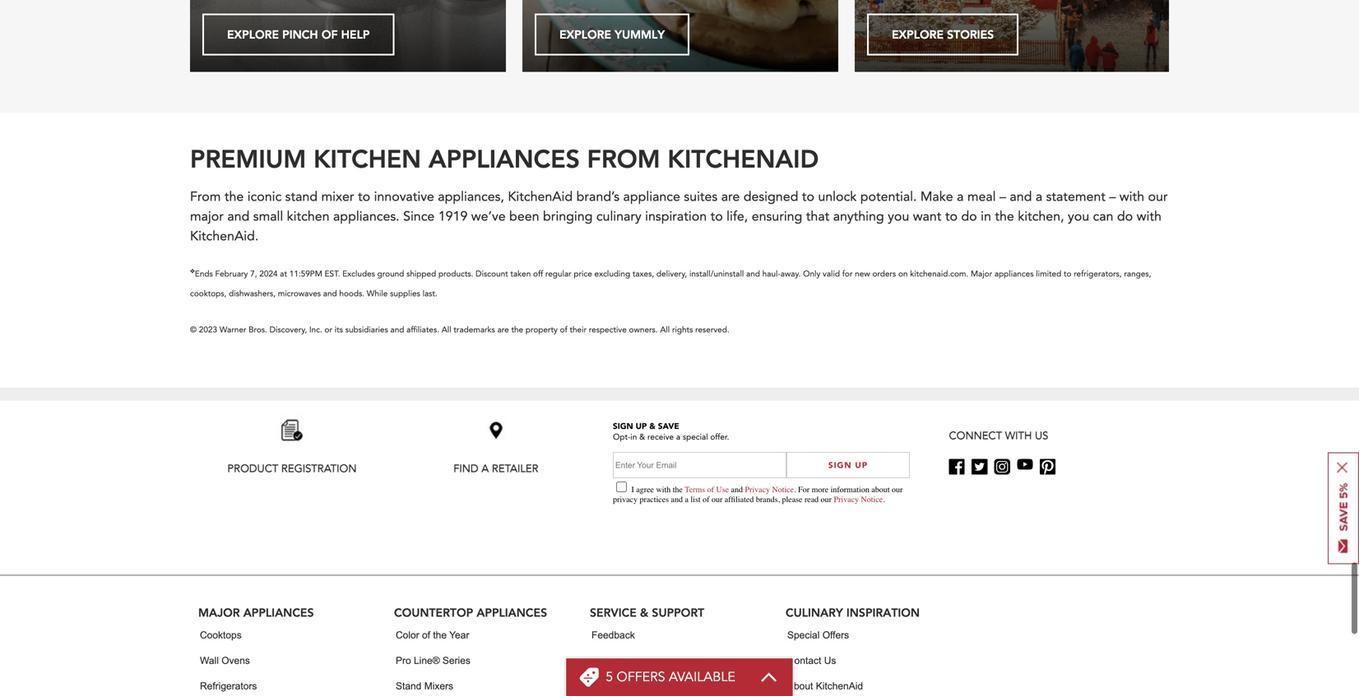Task type: vqa. For each thing, say whether or not it's contained in the screenshot.
CONNECTED APPLIANCES to the left
no



Task type: describe. For each thing, give the bounding box(es) containing it.
to up appliances.
[[358, 188, 370, 206]]

major
[[971, 269, 992, 280]]

designed
[[743, 188, 798, 206]]

feedback link
[[592, 623, 635, 649]]

yummly
[[615, 27, 665, 42]]

explore yummly link
[[535, 14, 689, 56]]

countertop appliances
[[394, 605, 547, 621]]

shipped
[[406, 269, 436, 280]]

countertop
[[394, 605, 473, 621]]

connect
[[949, 429, 1002, 444]]

excludes
[[342, 269, 375, 280]]

explore pinch of help link
[[202, 14, 394, 56]]

kitchenaid inside 'link'
[[816, 681, 863, 692]]

been
[[509, 208, 539, 226]]

life,
[[727, 208, 748, 226]]

special
[[787, 630, 820, 641]]

february
[[215, 269, 248, 280]]

kitchenaid.com.
[[910, 269, 968, 280]]

explore pinch of help
[[227, 27, 370, 42]]

inc.
[[309, 325, 322, 336]]

© 2023 warner bros. discovery, inc. or its subsidiaries and affiliates. all trademarks are the property of their respective owners. all rights reserved.
[[190, 325, 729, 336]]

explore stories
[[892, 27, 994, 42]]

heading containing 5
[[606, 669, 735, 687]]

taxes,
[[633, 269, 654, 280]]

11:59pm
[[289, 269, 322, 280]]

statement
[[1046, 188, 1106, 206]]

1 horizontal spatial of
[[560, 325, 567, 336]]

kitchenaid
[[668, 142, 819, 174]]

new
[[855, 269, 870, 280]]

line®
[[414, 656, 440, 667]]

product for product help
[[592, 656, 626, 667]]

refrigerators,
[[1074, 269, 1122, 280]]

cooktops,
[[190, 288, 227, 299]]

color of the year
[[396, 630, 469, 641]]

pro line® series link
[[396, 649, 471, 674]]

taken
[[510, 269, 531, 280]]

product help link
[[592, 649, 649, 674]]

1 vertical spatial with
[[1137, 208, 1162, 226]]

appliances,
[[438, 188, 504, 206]]

footer menu element
[[190, 603, 1169, 697]]

owners.
[[629, 325, 658, 336]]

the left property
[[511, 325, 523, 336]]

since
[[403, 208, 435, 226]]

and left the "haul-"
[[746, 269, 760, 280]]

stand
[[396, 681, 422, 692]]

we've
[[471, 208, 506, 226]]

manuals link
[[592, 674, 629, 697]]

culinary
[[596, 208, 641, 226]]

to inside the ❖ ends february 7, 2024 at 11:59pm est. excludes ground shipped products. discount taken off regular price excluding taxes, delivery, install/uninstall and haul-away. only valid for new orders on kitchenaid.com. major appliances limited to refrigerators, ranges, cooktops, dishwashers, microwaves and hoods. while supplies last.
[[1064, 269, 1072, 280]]

cooktops link
[[200, 623, 242, 649]]

1 a from the left
[[957, 188, 964, 206]]

kitchen
[[287, 208, 330, 226]]

and up kitchen,
[[1010, 188, 1032, 206]]

in
[[981, 208, 991, 226]]

or
[[325, 325, 332, 336]]

manuals
[[592, 681, 629, 692]]

unlock
[[818, 188, 857, 206]]

explore for explore pinch of help
[[227, 27, 279, 42]]

major
[[198, 605, 240, 621]]

pro
[[396, 656, 411, 667]]

wall
[[200, 656, 219, 667]]

from the iconic stand mixer to innovative appliances, kitchenaid brand's appliance suites are designed to unlock potential. make a meal – and a statement – with our major and small kitchen appliances. since 1919 we've been bringing culinary inspiration to life, ensuring that anything you want to do in the kitchen, you can do with kitchenaid.
[[190, 188, 1168, 246]]

2 you from the left
[[1068, 208, 1089, 226]]

help
[[628, 656, 649, 667]]

to up that
[[802, 188, 814, 206]]

about kitchenaid
[[787, 681, 863, 692]]

warner
[[219, 325, 246, 336]]

ranges,
[[1124, 269, 1151, 280]]

innovative
[[374, 188, 434, 206]]

est.
[[325, 269, 340, 280]]

2 – from the left
[[1109, 188, 1116, 206]]

2023
[[199, 325, 217, 336]]

1919
[[438, 208, 468, 226]]

of
[[322, 27, 338, 42]]

product registration link
[[190, 414, 394, 477]]

pro line® series
[[396, 656, 471, 667]]

install/uninstall
[[689, 269, 744, 280]]

0 vertical spatial us
[[1035, 429, 1048, 444]]

inspiration
[[846, 605, 920, 621]]

respective
[[589, 325, 627, 336]]

appliances for countertop appliances
[[477, 605, 547, 621]]

and left affiliates.
[[390, 325, 404, 336]]

pinch
[[282, 27, 318, 42]]

1 – from the left
[[1000, 188, 1006, 206]]

brand's
[[576, 188, 620, 206]]

contact
[[787, 656, 821, 667]]

the right in
[[995, 208, 1014, 226]]

color of the year link
[[396, 623, 469, 649]]

at
[[280, 269, 287, 280]]

service
[[590, 605, 637, 621]]

service & support
[[590, 605, 704, 621]]

from
[[190, 188, 221, 206]]

close image
[[1337, 463, 1348, 474]]

to right want
[[945, 208, 958, 226]]

refrigerators
[[200, 681, 257, 692]]

retailer
[[492, 462, 538, 477]]

about
[[787, 681, 813, 692]]

stories
[[947, 27, 994, 42]]

microwaves
[[278, 288, 321, 299]]

small
[[253, 208, 283, 226]]

premium
[[190, 142, 306, 174]]

product for product registration
[[227, 462, 278, 477]]



Task type: locate. For each thing, give the bounding box(es) containing it.
0 horizontal spatial all
[[442, 325, 451, 336]]

explore stories link
[[867, 14, 1019, 56]]

kitchenaid
[[508, 188, 573, 206], [816, 681, 863, 692]]

want
[[913, 208, 941, 226]]

0 vertical spatial product
[[227, 462, 278, 477]]

1 horizontal spatial all
[[660, 325, 670, 336]]

1 horizontal spatial explore
[[559, 27, 611, 42]]

–
[[1000, 188, 1006, 206], [1109, 188, 1116, 206]]

of inside footer menu element
[[422, 630, 430, 641]]

2 explore from the left
[[559, 27, 611, 42]]

– up can
[[1109, 188, 1116, 206]]

find a retailer image
[[480, 414, 512, 464]]

haul-
[[762, 269, 781, 280]]

its
[[335, 325, 343, 336]]

promo tag image
[[579, 668, 599, 688]]

stand mixers link
[[396, 674, 453, 697]]

product up 5
[[592, 656, 626, 667]]

are right the trademarks
[[497, 325, 509, 336]]

explore left the stories at the top of the page
[[892, 27, 944, 42]]

visit us on pinterest image
[[1040, 459, 1056, 475]]

0 horizontal spatial do
[[961, 208, 977, 226]]

you down potential.
[[888, 208, 909, 226]]

0 vertical spatial of
[[560, 325, 567, 336]]

do right can
[[1117, 208, 1133, 226]]

to right limited
[[1064, 269, 1072, 280]]

explore for explore stories
[[892, 27, 944, 42]]

follow us on instagram image
[[994, 459, 1010, 475]]

kitchenaid inside from the iconic stand mixer to innovative appliances, kitchenaid brand's appliance suites are designed to unlock potential. make a meal – and a statement – with our major and small kitchen appliances. since 1919 we've been bringing culinary inspiration to life, ensuring that anything you want to do in the kitchen, you can do with kitchenaid.
[[508, 188, 573, 206]]

0 vertical spatial kitchenaid
[[508, 188, 573, 206]]

are inside from the iconic stand mixer to innovative appliances, kitchenaid brand's appliance suites are designed to unlock potential. make a meal – and a statement – with our major and small kitchen appliances. since 1919 we've been bringing culinary inspiration to life, ensuring that anything you want to do in the kitchen, you can do with kitchenaid.
[[721, 188, 740, 206]]

appliances for major appliances
[[243, 605, 314, 621]]

and down est.
[[323, 288, 337, 299]]

1 vertical spatial product
[[592, 656, 626, 667]]

0 horizontal spatial –
[[1000, 188, 1006, 206]]

discount
[[476, 269, 508, 280]]

1 horizontal spatial –
[[1109, 188, 1116, 206]]

find a retailer link
[[394, 414, 598, 477]]

connect with us
[[949, 429, 1048, 444]]

2 all from the left
[[660, 325, 670, 336]]

ends
[[195, 269, 213, 280]]

a left meal
[[957, 188, 964, 206]]

of
[[560, 325, 567, 336], [422, 630, 430, 641]]

product help
[[592, 656, 649, 667]]

support
[[652, 605, 704, 621]]

product registration image
[[276, 414, 308, 464]]

2 a from the left
[[1036, 188, 1042, 206]]

1 you from the left
[[888, 208, 909, 226]]

appliances right countertop
[[477, 605, 547, 621]]

culinary inspiration
[[786, 605, 920, 621]]

a up kitchen,
[[1036, 188, 1042, 206]]

– right meal
[[1000, 188, 1006, 206]]

with left our at the top
[[1120, 188, 1144, 206]]

offers
[[822, 630, 849, 641]]

bros.
[[249, 325, 267, 336]]

explore yummly
[[559, 27, 665, 42]]

are up life,
[[721, 188, 740, 206]]

follow us on facebook image
[[949, 459, 965, 475]]

the
[[224, 188, 244, 206], [995, 208, 1014, 226], [511, 325, 523, 336], [433, 630, 447, 641]]

products.
[[438, 269, 473, 280]]

the inside color of the year link
[[433, 630, 447, 641]]

color
[[396, 630, 419, 641]]

of right "color"
[[422, 630, 430, 641]]

with
[[1120, 188, 1144, 206], [1137, 208, 1162, 226], [1005, 429, 1032, 444]]

❖ ends february 7, 2024 at 11:59pm est. excludes ground shipped products. discount taken off regular price excluding taxes, delivery, install/uninstall and haul-away. only valid for new orders on kitchenaid.com. major appliances limited to refrigerators, ranges, cooktops, dishwashers, microwaves and hoods. while supplies last.
[[190, 268, 1151, 299]]

2 vertical spatial with
[[1005, 429, 1032, 444]]

discovery,
[[270, 325, 307, 336]]

0 horizontal spatial are
[[497, 325, 509, 336]]

product left registration
[[227, 462, 278, 477]]

mixer
[[321, 188, 354, 206]]

affiliates.
[[407, 325, 439, 336]]

and up kitchenaid.
[[227, 208, 250, 226]]

❖
[[190, 268, 195, 276]]

us up visit us on pinterest image
[[1035, 429, 1048, 444]]

hoods.
[[339, 288, 364, 299]]

1 horizontal spatial you
[[1068, 208, 1089, 226]]

contact us link
[[787, 649, 836, 674]]

explore for explore yummly
[[559, 27, 611, 42]]

explore
[[227, 27, 279, 42], [559, 27, 611, 42], [892, 27, 944, 42]]

explore left the yummly
[[559, 27, 611, 42]]

make
[[921, 188, 953, 206]]

and
[[1010, 188, 1032, 206], [227, 208, 250, 226], [746, 269, 760, 280], [323, 288, 337, 299], [390, 325, 404, 336]]

0 vertical spatial with
[[1120, 188, 1144, 206]]

explore left pinch in the top left of the page
[[227, 27, 279, 42]]

0 horizontal spatial you
[[888, 208, 909, 226]]

appliance
[[623, 188, 680, 206]]

0 horizontal spatial product
[[227, 462, 278, 477]]

us inside footer menu element
[[824, 656, 836, 667]]

price
[[574, 269, 592, 280]]

series
[[443, 656, 471, 667]]

inspiration
[[645, 208, 707, 226]]

visit our youtube channel image
[[1017, 459, 1033, 470]]

1 vertical spatial us
[[824, 656, 836, 667]]

1 all from the left
[[442, 325, 451, 336]]

culinary
[[786, 605, 843, 621]]

wall ovens link
[[200, 649, 250, 674]]

us
[[1035, 429, 1048, 444], [824, 656, 836, 667]]

appliances right major
[[243, 605, 314, 621]]

potential.
[[860, 188, 917, 206]]

property
[[526, 325, 558, 336]]

1 horizontal spatial do
[[1117, 208, 1133, 226]]

while
[[367, 288, 388, 299]]

1 explore from the left
[[227, 27, 279, 42]]

product inside footer menu element
[[592, 656, 626, 667]]

1 horizontal spatial are
[[721, 188, 740, 206]]

do
[[961, 208, 977, 226], [1117, 208, 1133, 226]]

0 horizontal spatial kitchenaid
[[508, 188, 573, 206]]

kitchenaid down "contact us" link
[[816, 681, 863, 692]]

chevron icon image
[[760, 673, 778, 683]]

©
[[190, 325, 197, 336]]

3 explore from the left
[[892, 27, 944, 42]]

kitchen
[[313, 142, 421, 174]]

1 do from the left
[[961, 208, 977, 226]]

of left their
[[560, 325, 567, 336]]

kitchenaid.
[[190, 227, 259, 246]]

0 horizontal spatial a
[[957, 188, 964, 206]]

the right the from
[[224, 188, 244, 206]]

find
[[453, 462, 478, 477]]

dishwashers,
[[229, 288, 276, 299]]

available
[[669, 669, 735, 687]]

our
[[1148, 188, 1168, 206]]

1 horizontal spatial product
[[592, 656, 626, 667]]

follow us on twitter image
[[972, 459, 987, 475]]

1 horizontal spatial us
[[1035, 429, 1048, 444]]

1 horizontal spatial kitchenaid
[[816, 681, 863, 692]]

0 horizontal spatial us
[[824, 656, 836, 667]]

offers
[[617, 669, 665, 687]]

1 vertical spatial of
[[422, 630, 430, 641]]

subsidiaries
[[345, 325, 388, 336]]

all left rights
[[660, 325, 670, 336]]

stand mixers
[[396, 681, 453, 692]]

us up 'about kitchenaid' 'link'
[[824, 656, 836, 667]]

delivery,
[[656, 269, 687, 280]]

excluding
[[594, 269, 630, 280]]

off
[[533, 269, 543, 280]]

major appliances
[[198, 605, 314, 621]]

0 horizontal spatial of
[[422, 630, 430, 641]]

2 do from the left
[[1117, 208, 1133, 226]]

1 horizontal spatial a
[[1036, 188, 1042, 206]]

find a retailer
[[453, 462, 538, 477]]

their
[[570, 325, 587, 336]]

the left year
[[433, 630, 447, 641]]

with down our at the top
[[1137, 208, 1162, 226]]

last.
[[423, 288, 437, 299]]

appliances
[[995, 269, 1034, 280]]

wall ovens
[[200, 656, 250, 667]]

kitchenaid up been
[[508, 188, 573, 206]]

0 horizontal spatial explore
[[227, 27, 279, 42]]

2024
[[259, 269, 278, 280]]

appliances
[[429, 142, 580, 174], [243, 605, 314, 621], [477, 605, 547, 621]]

to left life,
[[710, 208, 723, 226]]

reserved.
[[695, 325, 729, 336]]

regular
[[545, 269, 571, 280]]

0 vertical spatial are
[[721, 188, 740, 206]]

cooktops
[[200, 630, 242, 641]]

1 vertical spatial kitchenaid
[[816, 681, 863, 692]]

7,
[[250, 269, 257, 280]]

1 vertical spatial are
[[497, 325, 509, 336]]

do left in
[[961, 208, 977, 226]]

trademarks
[[454, 325, 495, 336]]

2 horizontal spatial explore
[[892, 27, 944, 42]]

year
[[449, 630, 469, 641]]

appliances up appliances,
[[429, 142, 580, 174]]

all right affiliates.
[[442, 325, 451, 336]]

heading
[[606, 669, 735, 687]]

on
[[898, 269, 908, 280]]

you down statement
[[1068, 208, 1089, 226]]

with up visit our youtube channel 'image' on the bottom right of page
[[1005, 429, 1032, 444]]



